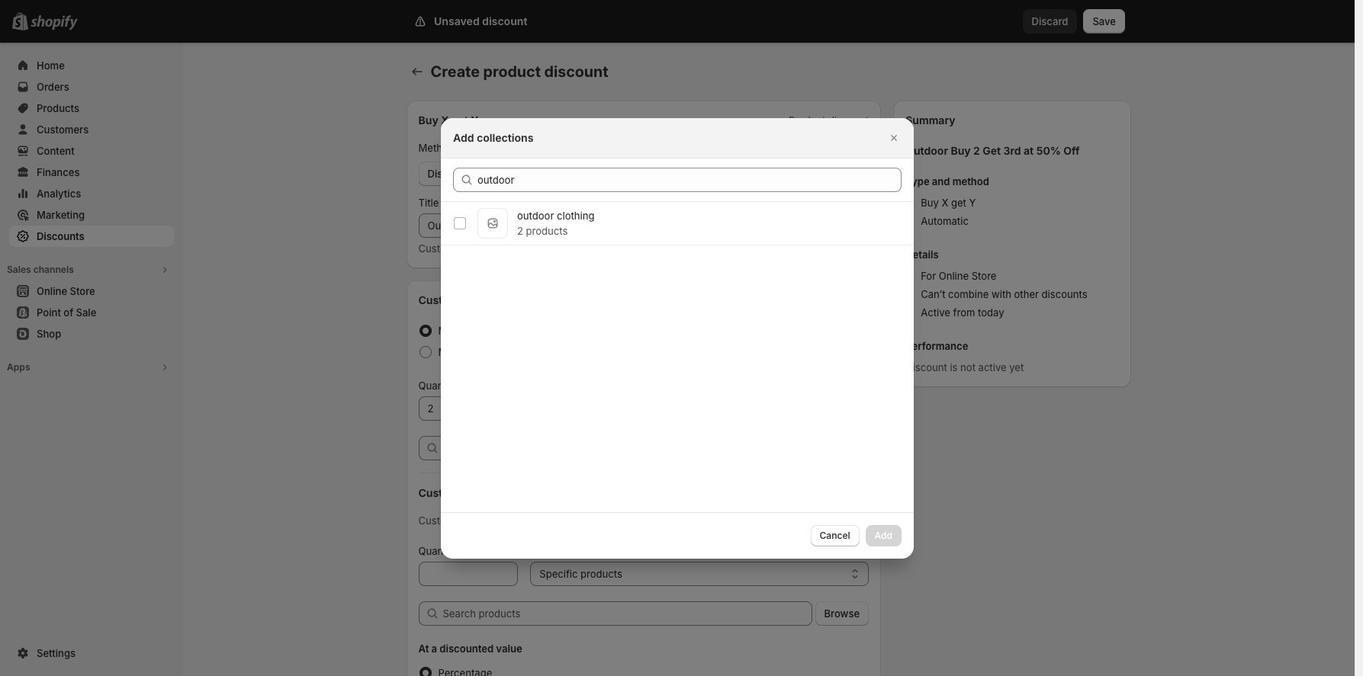 Task type: locate. For each thing, give the bounding box(es) containing it.
dialog
[[0, 118, 1355, 559]]

Search collections text field
[[478, 168, 902, 192]]



Task type: vqa. For each thing, say whether or not it's contained in the screenshot.
Launch your online store BUTTON
no



Task type: describe. For each thing, give the bounding box(es) containing it.
shopify image
[[31, 15, 78, 31]]



